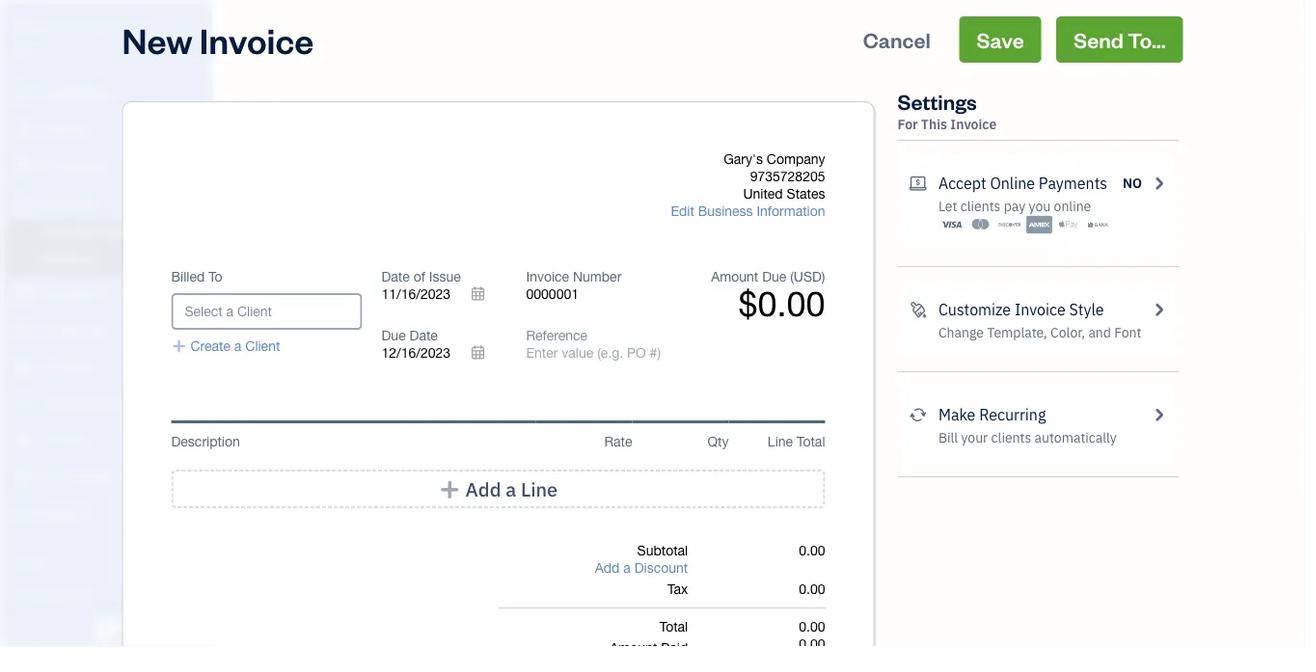 Task type: describe. For each thing, give the bounding box(es) containing it.
a for add
[[506, 477, 517, 502]]

amount due ( usd ) $0.00
[[712, 269, 826, 323]]

3 0.00 from the top
[[799, 619, 826, 635]]

owner
[[15, 39, 51, 54]]

subtotal add a discount tax
[[595, 543, 688, 597]]

your
[[962, 429, 989, 447]]

0 vertical spatial clients
[[961, 197, 1001, 215]]

make recurring
[[939, 405, 1047, 425]]

chevronright image for no
[[1151, 172, 1168, 195]]

1 vertical spatial total
[[660, 619, 688, 635]]

tax
[[668, 581, 688, 597]]

online
[[991, 173, 1036, 194]]

Enter an Invoice # text field
[[526, 286, 580, 303]]

(
[[791, 269, 794, 285]]

business
[[699, 203, 753, 219]]

let clients pay you online
[[939, 197, 1092, 215]]

due inside due date 12/16/2023
[[382, 328, 406, 344]]

no
[[1123, 174, 1143, 192]]

send to... button
[[1057, 16, 1184, 63]]

amount
[[712, 269, 759, 285]]

gary's for gary's company 9735728205 united states edit business information
[[724, 151, 763, 167]]

united
[[744, 186, 783, 202]]

1 0.00 from the top
[[799, 543, 826, 559]]

style
[[1070, 300, 1105, 320]]

12/16/2023 button
[[382, 345, 498, 362]]

template,
[[988, 324, 1048, 342]]

usd
[[794, 269, 822, 285]]

gary's for gary's company owner
[[15, 17, 61, 37]]

create a client
[[191, 338, 280, 354]]

bill your clients automatically
[[939, 429, 1117, 447]]

settings for this invoice
[[898, 87, 997, 133]]

money image
[[13, 431, 36, 451]]

report image
[[13, 505, 36, 524]]

company for gary's company 9735728205 united states edit business information
[[767, 151, 826, 167]]

states
[[787, 186, 826, 202]]

client
[[245, 338, 280, 354]]

billed to
[[171, 269, 223, 285]]

chart image
[[13, 468, 36, 487]]

Issue date in MM/DD/YYYY format text field
[[382, 286, 498, 303]]

Client text field
[[173, 295, 360, 328]]

Reference Number text field
[[526, 345, 663, 361]]

description
[[171, 434, 240, 450]]

client image
[[13, 121, 36, 140]]

apps image
[[14, 554, 207, 569]]

add a discount button
[[595, 560, 688, 577]]

american express image
[[1027, 215, 1053, 235]]

team members image
[[14, 585, 207, 600]]

project image
[[13, 358, 36, 377]]

create
[[191, 338, 231, 354]]

make
[[939, 405, 976, 425]]

discount
[[635, 560, 688, 576]]

save button
[[960, 16, 1042, 63]]

plus image
[[439, 480, 461, 499]]

change template, color, and font
[[939, 324, 1142, 342]]

chevronright image
[[1151, 403, 1168, 427]]

recurring
[[980, 405, 1047, 425]]

refresh image
[[910, 403, 927, 427]]

line total
[[768, 434, 826, 450]]

save
[[977, 26, 1025, 53]]

payment image
[[13, 285, 36, 304]]

invoice image
[[13, 194, 36, 213]]

gary's company owner
[[15, 17, 131, 54]]

a inside subtotal add a discount tax
[[624, 560, 631, 576]]

cancel button
[[846, 16, 949, 63]]

and
[[1089, 324, 1112, 342]]

date inside due date 12/16/2023
[[410, 328, 438, 344]]

accept
[[939, 173, 987, 194]]

reference
[[526, 328, 588, 344]]

mastercard image
[[968, 215, 994, 235]]

chevronright image for customize invoice style
[[1151, 298, 1168, 321]]

new
[[122, 16, 193, 62]]

add inside subtotal add a discount tax
[[595, 560, 620, 576]]

freshbooks image
[[91, 617, 122, 640]]

customize
[[939, 300, 1012, 320]]

2 0.00 from the top
[[799, 581, 826, 597]]

12/16/2023
[[382, 345, 451, 361]]



Task type: locate. For each thing, give the bounding box(es) containing it.
0 vertical spatial company
[[64, 17, 131, 37]]

add a line button
[[171, 470, 826, 509]]

gary's up united
[[724, 151, 763, 167]]

for
[[898, 115, 918, 133]]

billed
[[171, 269, 205, 285]]

new invoice
[[122, 16, 314, 62]]

gary's inside the gary's company owner
[[15, 17, 61, 37]]

1 horizontal spatial a
[[506, 477, 517, 502]]

0 horizontal spatial gary's
[[15, 17, 61, 37]]

send to...
[[1074, 26, 1166, 53]]

0 vertical spatial due
[[763, 269, 787, 285]]

due left (
[[763, 269, 787, 285]]

a left discount
[[624, 560, 631, 576]]

dashboard image
[[13, 84, 36, 103]]

company inside the gary's company owner
[[64, 17, 131, 37]]

date of issue
[[382, 269, 461, 285]]

invoice number
[[526, 269, 622, 285]]

1 horizontal spatial gary's
[[724, 151, 763, 167]]

number
[[573, 269, 622, 285]]

date
[[382, 269, 410, 285], [410, 328, 438, 344]]

1 vertical spatial line
[[521, 477, 558, 502]]

font
[[1115, 324, 1142, 342]]

0 horizontal spatial company
[[64, 17, 131, 37]]

a right plus image
[[506, 477, 517, 502]]

total down tax
[[660, 619, 688, 635]]

create a client button
[[171, 338, 280, 355]]

add right plus image
[[466, 477, 501, 502]]

1 horizontal spatial add
[[595, 560, 620, 576]]

total right "qty"
[[797, 434, 826, 450]]

expense image
[[13, 321, 36, 341]]

settings
[[898, 87, 977, 115]]

date left the of at the top
[[382, 269, 410, 285]]

edit
[[671, 203, 695, 219]]

visa image
[[939, 215, 965, 235]]

of
[[414, 269, 426, 285]]

9735728205
[[751, 168, 826, 184]]

plus image
[[171, 338, 187, 355]]

line right plus image
[[521, 477, 558, 502]]

you
[[1029, 197, 1051, 215]]

0 horizontal spatial add
[[466, 477, 501, 502]]

a
[[234, 338, 242, 354], [506, 477, 517, 502], [624, 560, 631, 576]]

0 horizontal spatial total
[[660, 619, 688, 635]]

$0.00
[[739, 283, 826, 323]]

company for gary's company owner
[[64, 17, 131, 37]]

pay
[[1004, 197, 1026, 215]]

due
[[763, 269, 787, 285], [382, 328, 406, 344]]

bill
[[939, 429, 958, 447]]

company
[[64, 17, 131, 37], [767, 151, 826, 167]]

1 horizontal spatial line
[[768, 434, 793, 450]]

0 horizontal spatial due
[[382, 328, 406, 344]]

1 vertical spatial company
[[767, 151, 826, 167]]

payments
[[1039, 173, 1108, 194]]

0 vertical spatial 0.00
[[799, 543, 826, 559]]

edit business information button
[[671, 203, 826, 220]]

1 horizontal spatial due
[[763, 269, 787, 285]]

2 vertical spatial 0.00
[[799, 619, 826, 635]]

chevronright image
[[1151, 172, 1168, 195], [1151, 298, 1168, 321]]

timer image
[[13, 395, 36, 414]]

cancel
[[864, 26, 931, 53]]

onlinesales image
[[910, 172, 927, 195]]

gary's company 9735728205 united states edit business information
[[671, 151, 826, 219]]

0 vertical spatial line
[[768, 434, 793, 450]]

invoice
[[200, 16, 314, 62], [951, 115, 997, 133], [526, 269, 570, 285], [1015, 300, 1066, 320]]

change
[[939, 324, 984, 342]]

invoice inside settings for this invoice
[[951, 115, 997, 133]]

online
[[1054, 197, 1092, 215]]

a left client
[[234, 338, 242, 354]]

main element
[[0, 0, 261, 648]]

1 vertical spatial clients
[[992, 429, 1032, 447]]

)
[[822, 269, 826, 285]]

due inside amount due ( usd ) $0.00
[[763, 269, 787, 285]]

0 vertical spatial total
[[797, 434, 826, 450]]

let
[[939, 197, 958, 215]]

add inside add a line button
[[466, 477, 501, 502]]

discover image
[[997, 215, 1024, 235]]

1 horizontal spatial total
[[797, 434, 826, 450]]

1 chevronright image from the top
[[1151, 172, 1168, 195]]

1 vertical spatial a
[[506, 477, 517, 502]]

issue
[[429, 269, 461, 285]]

1 vertical spatial gary's
[[724, 151, 763, 167]]

to
[[209, 269, 223, 285]]

chevronright image right no
[[1151, 172, 1168, 195]]

2 horizontal spatial a
[[624, 560, 631, 576]]

send
[[1074, 26, 1124, 53]]

company inside gary's company 9735728205 united states edit business information
[[767, 151, 826, 167]]

1 vertical spatial 0.00
[[799, 581, 826, 597]]

estimate image
[[13, 157, 36, 177]]

gary's
[[15, 17, 61, 37], [724, 151, 763, 167]]

add
[[466, 477, 501, 502], [595, 560, 620, 576]]

gary's inside gary's company 9735728205 united states edit business information
[[724, 151, 763, 167]]

1 vertical spatial date
[[410, 328, 438, 344]]

add a line
[[466, 477, 558, 502]]

a for create
[[234, 338, 242, 354]]

gary's up 'owner'
[[15, 17, 61, 37]]

apple pay image
[[1056, 215, 1082, 235]]

0 vertical spatial add
[[466, 477, 501, 502]]

clients down "accept"
[[961, 197, 1001, 215]]

clients
[[961, 197, 1001, 215], [992, 429, 1032, 447]]

2 vertical spatial a
[[624, 560, 631, 576]]

due up 12/16/2023
[[382, 328, 406, 344]]

this
[[922, 115, 948, 133]]

add left discount
[[595, 560, 620, 576]]

total
[[797, 434, 826, 450], [660, 619, 688, 635]]

due date 12/16/2023
[[382, 328, 451, 361]]

customize invoice style
[[939, 300, 1105, 320]]

0 horizontal spatial a
[[234, 338, 242, 354]]

qty
[[708, 434, 729, 450]]

0 vertical spatial a
[[234, 338, 242, 354]]

0 vertical spatial gary's
[[15, 17, 61, 37]]

0 vertical spatial date
[[382, 269, 410, 285]]

color,
[[1051, 324, 1086, 342]]

2 chevronright image from the top
[[1151, 298, 1168, 321]]

0.00
[[799, 543, 826, 559], [799, 581, 826, 597], [799, 619, 826, 635]]

line
[[768, 434, 793, 450], [521, 477, 558, 502]]

bank image
[[1085, 215, 1111, 235]]

date up 12/16/2023
[[410, 328, 438, 344]]

line right "qty"
[[768, 434, 793, 450]]

0 horizontal spatial line
[[521, 477, 558, 502]]

1 vertical spatial due
[[382, 328, 406, 344]]

clients down recurring
[[992, 429, 1032, 447]]

rate
[[605, 434, 633, 450]]

automatically
[[1035, 429, 1117, 447]]

accept online payments
[[939, 173, 1108, 194]]

paintbrush image
[[910, 298, 927, 321]]

to...
[[1128, 26, 1166, 53]]

1 vertical spatial chevronright image
[[1151, 298, 1168, 321]]

line inside button
[[521, 477, 558, 502]]

chevronright image right style at the right of the page
[[1151, 298, 1168, 321]]

1 vertical spatial add
[[595, 560, 620, 576]]

subtotal
[[638, 543, 688, 559]]

0 vertical spatial chevronright image
[[1151, 172, 1168, 195]]

information
[[757, 203, 826, 219]]

1 horizontal spatial company
[[767, 151, 826, 167]]



Task type: vqa. For each thing, say whether or not it's contained in the screenshot.
Rate
yes



